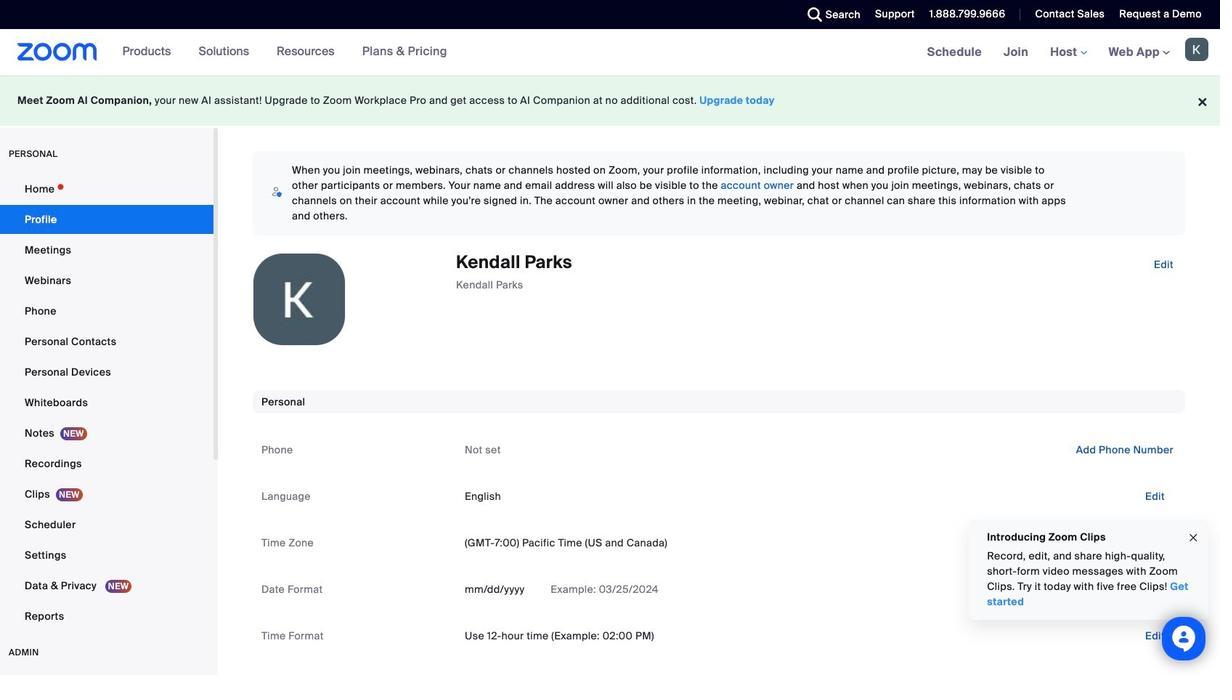 Task type: locate. For each thing, give the bounding box(es) containing it.
footer
[[0, 76, 1221, 126]]

edit user photo image
[[288, 293, 311, 306]]

personal menu menu
[[0, 174, 214, 632]]

meetings navigation
[[917, 29, 1221, 76]]

banner
[[0, 29, 1221, 76]]

user photo image
[[254, 254, 345, 345]]

zoom logo image
[[17, 43, 97, 61]]

product information navigation
[[112, 29, 458, 76]]

close image
[[1188, 529, 1200, 546]]



Task type: describe. For each thing, give the bounding box(es) containing it.
profile picture image
[[1186, 38, 1209, 61]]



Task type: vqa. For each thing, say whether or not it's contained in the screenshot.
magnifier "image"
no



